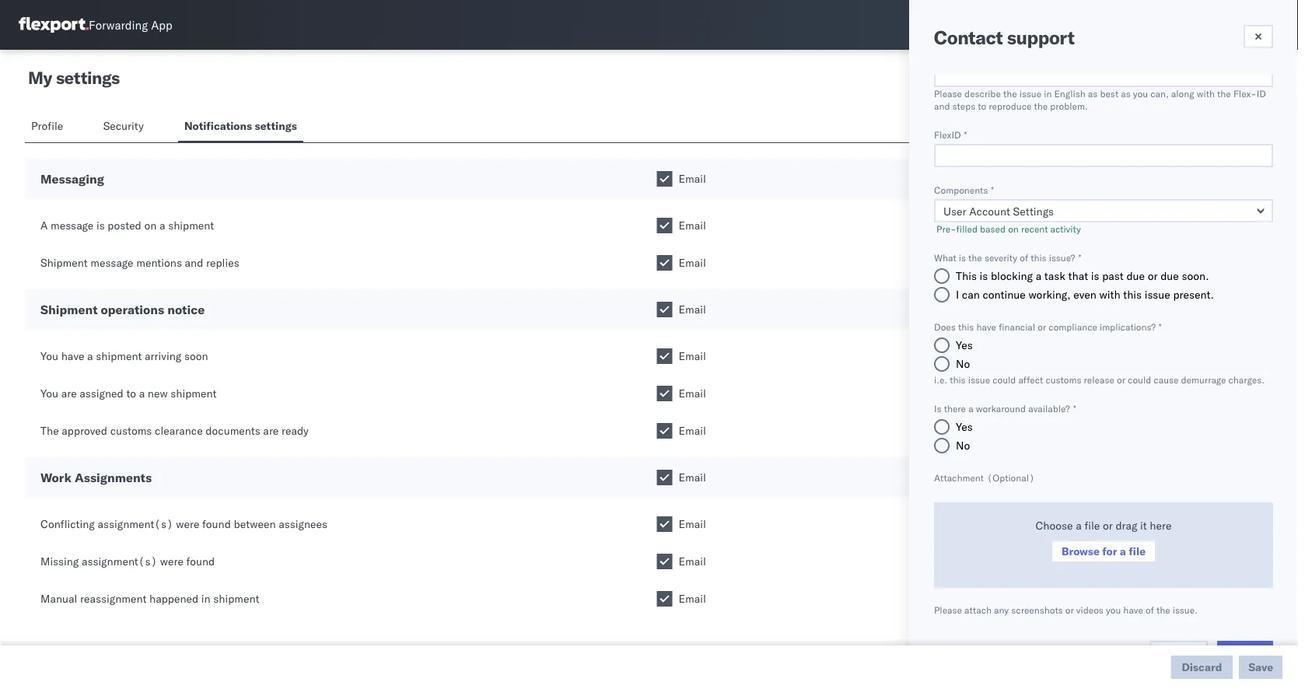 Task type: describe. For each thing, give the bounding box(es) containing it.
submit
[[1227, 646, 1265, 660]]

1 vertical spatial issue
[[1145, 288, 1171, 302]]

the left issue. at right
[[1157, 604, 1171, 616]]

i can continue working, even with this issue present.
[[956, 288, 1215, 302]]

work assignments
[[40, 470, 152, 486]]

flexid
[[935, 129, 962, 140]]

email for you are assigned to a new shipment
[[679, 387, 707, 400]]

this left issue?
[[1031, 252, 1047, 263]]

a left task
[[1036, 269, 1042, 283]]

1 could from the left
[[993, 374, 1017, 386]]

assignees
[[279, 518, 328, 531]]

this
[[956, 269, 977, 283]]

describe
[[965, 88, 1001, 99]]

security
[[103, 119, 144, 133]]

email for you have a shipment arriving soon
[[679, 349, 707, 363]]

* right 'implications?'
[[1159, 321, 1162, 333]]

the approved customs clearance documents are ready
[[40, 424, 309, 438]]

email for a message is posted on a shipment
[[679, 219, 707, 232]]

contact support
[[935, 26, 1075, 49]]

or right past
[[1148, 269, 1158, 283]]

contact
[[935, 26, 1004, 49]]

shipment for shipment message mentions and replies
[[40, 256, 88, 270]]

in inside "please describe the issue in english as best as you can, along with the flex-id and steps to reproduce the problem."
[[1045, 88, 1052, 99]]

mentions
[[136, 256, 182, 270]]

the left flex-
[[1218, 88, 1232, 99]]

you are assigned to a new shipment
[[40, 387, 217, 400]]

1 vertical spatial with
[[1100, 288, 1121, 302]]

shipment up you are assigned to a new shipment
[[96, 349, 142, 363]]

assigned
[[80, 387, 124, 400]]

you have a shipment arriving soon
[[40, 349, 208, 363]]

2 vertical spatial issue
[[969, 374, 991, 386]]

2 due from the left
[[1161, 269, 1180, 283]]

message for shipment
[[91, 256, 134, 270]]

there
[[945, 403, 967, 414]]

1 due from the left
[[1127, 269, 1146, 283]]

messaging
[[40, 171, 104, 187]]

shipment message mentions and replies
[[40, 256, 239, 270]]

please for please attach any screenshots or videos you have of the issue.
[[935, 604, 963, 616]]

* right flexid
[[965, 129, 968, 140]]

1 vertical spatial are
[[263, 424, 279, 438]]

you for you have a shipment arriving soon
[[40, 349, 58, 363]]

activity
[[1051, 223, 1082, 235]]

yes for this
[[956, 339, 973, 352]]

issue inside "please describe the issue in english as best as you can, along with the flex-id and steps to reproduce the problem."
[[1020, 88, 1042, 99]]

release
[[1085, 374, 1115, 386]]

this down past
[[1124, 288, 1143, 302]]

is there a workaround available? *
[[935, 403, 1077, 414]]

this right i.e.
[[950, 374, 966, 386]]

a up assigned
[[87, 349, 93, 363]]

* right issue?
[[1079, 252, 1082, 263]]

you inside "please describe the issue in english as best as you can, along with the flex-id and steps to reproduce the problem."
[[1134, 88, 1149, 99]]

profile button
[[25, 112, 72, 142]]

submit button
[[1218, 641, 1274, 665]]

please attach any screenshots or videos you have of the issue.
[[935, 604, 1198, 616]]

this is blocking a task that is past due or due soon.
[[956, 269, 1210, 283]]

for
[[1103, 545, 1118, 558]]

message for a
[[51, 219, 94, 232]]

working,
[[1029, 288, 1071, 302]]

affect
[[1019, 374, 1044, 386]]

(optional)
[[987, 472, 1035, 484]]

email for work assignments
[[679, 471, 707, 484]]

2 as from the left
[[1122, 88, 1131, 99]]

ready
[[282, 424, 309, 438]]

documents
[[206, 424, 261, 438]]

browse for a file
[[1062, 545, 1146, 558]]

0 vertical spatial file
[[1085, 519, 1101, 533]]

choose a file or drag it here
[[1036, 519, 1172, 533]]

drag
[[1116, 519, 1138, 533]]

soon.
[[1183, 269, 1210, 283]]

conflicting
[[40, 518, 95, 531]]

assignment(s) for conflicting
[[98, 518, 173, 531]]

issue.
[[1173, 604, 1198, 616]]

is
[[935, 403, 942, 414]]

it
[[1141, 519, 1148, 533]]

flexid *
[[935, 129, 968, 140]]

what is the severity of this issue? *
[[935, 252, 1082, 263]]

os
[[1255, 19, 1270, 31]]

email for the approved customs clearance documents are ready
[[679, 424, 707, 438]]

2 horizontal spatial have
[[1124, 604, 1144, 616]]

email for missing assignment(s) were found
[[679, 555, 707, 569]]

shipment right the new
[[171, 387, 217, 400]]

or left 'videos'
[[1066, 604, 1075, 616]]

with inside "please describe the issue in english as best as you can, along with the flex-id and steps to reproduce the problem."
[[1198, 88, 1216, 99]]

no for there
[[956, 439, 971, 453]]

notifications settings
[[184, 119, 297, 133]]

Search Shipments (/) text field
[[1001, 13, 1151, 37]]

or left drag on the bottom right of the page
[[1103, 519, 1113, 533]]

cancel
[[1161, 646, 1198, 660]]

2 could from the left
[[1129, 374, 1152, 386]]

new
[[148, 387, 168, 400]]

implications?
[[1100, 321, 1156, 333]]

shipment right happened
[[213, 592, 259, 606]]

* right components
[[992, 184, 995, 196]]

workaround
[[976, 403, 1027, 414]]

0 horizontal spatial you
[[1107, 604, 1122, 616]]

a left the new
[[139, 387, 145, 400]]

soon
[[184, 349, 208, 363]]

arriving
[[145, 349, 182, 363]]

happened
[[149, 592, 199, 606]]

reproduce
[[989, 100, 1032, 112]]

demurrage
[[1182, 374, 1227, 386]]

along
[[1172, 88, 1195, 99]]

videos
[[1077, 604, 1104, 616]]

settings for my settings
[[56, 67, 120, 88]]

assignment(s) for missing
[[82, 555, 157, 569]]

0 horizontal spatial on
[[144, 219, 157, 232]]

does this have financial or compliance implications? *
[[935, 321, 1162, 333]]

cancel button
[[1150, 641, 1209, 665]]

1 horizontal spatial of
[[1146, 604, 1155, 616]]

reassignment
[[80, 592, 147, 606]]

shipment for shipment operations notice
[[40, 302, 98, 318]]

work
[[40, 470, 72, 486]]

0 horizontal spatial of
[[1020, 252, 1029, 263]]

conflicting assignment(s) were found between assignees
[[40, 518, 328, 531]]

a right choose
[[1076, 519, 1082, 533]]

what
[[935, 252, 957, 263]]

my
[[28, 67, 52, 88]]

0 horizontal spatial have
[[61, 349, 84, 363]]

english
[[1055, 88, 1086, 99]]

between
[[234, 518, 276, 531]]

can,
[[1151, 88, 1169, 99]]

i.e. this issue could affect customs release or could cause demurrage charges.
[[935, 374, 1265, 386]]

id
[[1257, 88, 1267, 99]]

or right "release"
[[1118, 374, 1126, 386]]

any
[[995, 604, 1010, 616]]

blocking
[[991, 269, 1034, 283]]

filled
[[957, 223, 978, 235]]

can
[[962, 288, 980, 302]]

present.
[[1174, 288, 1215, 302]]

missing
[[40, 555, 79, 569]]



Task type: locate. For each thing, give the bounding box(es) containing it.
customs down you are assigned to a new shipment
[[110, 424, 152, 438]]

1 vertical spatial were
[[160, 555, 184, 569]]

1 vertical spatial and
[[185, 256, 203, 270]]

settings right my
[[56, 67, 120, 88]]

*
[[965, 129, 968, 140], [992, 184, 995, 196], [1079, 252, 1082, 263], [1159, 321, 1162, 333], [1074, 403, 1077, 414]]

shipment left operations
[[40, 302, 98, 318]]

settings right notifications
[[255, 119, 297, 133]]

* right available?
[[1074, 403, 1077, 414]]

2 email from the top
[[679, 219, 707, 232]]

have left financial
[[977, 321, 997, 333]]

no up the attachment
[[956, 439, 971, 453]]

0 horizontal spatial issue
[[969, 374, 991, 386]]

replies
[[206, 256, 239, 270]]

customs up available?
[[1046, 374, 1082, 386]]

assignments
[[75, 470, 152, 486]]

0 vertical spatial of
[[1020, 252, 1029, 263]]

2 vertical spatial have
[[1124, 604, 1144, 616]]

as right the best
[[1122, 88, 1131, 99]]

0 horizontal spatial settings
[[56, 67, 120, 88]]

the up reproduce at the top right of the page
[[1004, 88, 1018, 99]]

cause
[[1154, 374, 1179, 386]]

components
[[935, 184, 989, 196]]

assignment(s) up the reassignment
[[82, 555, 157, 569]]

browse for a file button
[[1051, 540, 1157, 563]]

here
[[1151, 519, 1172, 533]]

manual reassignment happened in shipment
[[40, 592, 259, 606]]

this right does
[[959, 321, 975, 333]]

a up mentions
[[160, 219, 165, 232]]

0 vertical spatial with
[[1198, 88, 1216, 99]]

please for please describe the issue in english as best as you can, along with the flex-id and steps to reproduce the problem.
[[935, 88, 963, 99]]

0 vertical spatial in
[[1045, 88, 1052, 99]]

0 vertical spatial you
[[40, 349, 58, 363]]

1 vertical spatial of
[[1146, 604, 1155, 616]]

no
[[956, 357, 971, 371], [956, 439, 971, 453]]

1 you from the top
[[40, 349, 58, 363]]

of
[[1020, 252, 1029, 263], [1146, 604, 1155, 616]]

could
[[993, 374, 1017, 386], [1129, 374, 1152, 386]]

in left english
[[1045, 88, 1052, 99]]

1 horizontal spatial file
[[1129, 545, 1146, 558]]

yes down 'can'
[[956, 339, 973, 352]]

file inside button
[[1129, 545, 1146, 558]]

1 please from the top
[[935, 88, 963, 99]]

shipment up replies
[[168, 219, 214, 232]]

1 horizontal spatial settings
[[255, 119, 297, 133]]

file
[[1085, 519, 1101, 533], [1129, 545, 1146, 558]]

were left between
[[176, 518, 200, 531]]

0 vertical spatial assignment(s)
[[98, 518, 173, 531]]

flex-
[[1234, 88, 1257, 99]]

as left the best
[[1089, 88, 1098, 99]]

have
[[977, 321, 997, 333], [61, 349, 84, 363], [1124, 604, 1144, 616]]

email for conflicting assignment(s) were found between assignees
[[679, 518, 707, 531]]

shipment
[[168, 219, 214, 232], [96, 349, 142, 363], [171, 387, 217, 400], [213, 592, 259, 606]]

were for missing
[[160, 555, 184, 569]]

0 vertical spatial message
[[51, 219, 94, 232]]

and left steps on the top right of page
[[935, 100, 951, 112]]

problem.
[[1051, 100, 1088, 112]]

missing assignment(s) were found
[[40, 555, 215, 569]]

issue up workaround
[[969, 374, 991, 386]]

operations
[[101, 302, 164, 318]]

a
[[40, 219, 48, 232]]

to down describe
[[978, 100, 987, 112]]

have right 'videos'
[[1124, 604, 1144, 616]]

my settings
[[28, 67, 120, 88]]

None text field
[[935, 64, 1274, 87]]

8 email from the top
[[679, 471, 707, 484]]

could left affect
[[993, 374, 1017, 386]]

found
[[202, 518, 231, 531], [186, 555, 215, 569]]

steps
[[953, 100, 976, 112]]

found for conflicting assignment(s) were found between assignees
[[202, 518, 231, 531]]

None text field
[[935, 144, 1274, 167]]

settings for notifications settings
[[255, 119, 297, 133]]

email for manual reassignment happened in shipment
[[679, 592, 707, 606]]

5 email from the top
[[679, 349, 707, 363]]

1 horizontal spatial customs
[[1046, 374, 1082, 386]]

flexport. image
[[19, 17, 89, 33]]

2 shipment from the top
[[40, 302, 98, 318]]

0 vertical spatial found
[[202, 518, 231, 531]]

1 vertical spatial you
[[1107, 604, 1122, 616]]

1 horizontal spatial on
[[1009, 223, 1019, 235]]

you for you are assigned to a new shipment
[[40, 387, 58, 400]]

0 vertical spatial please
[[935, 88, 963, 99]]

and left replies
[[185, 256, 203, 270]]

a inside button
[[1121, 545, 1127, 558]]

0 vertical spatial yes
[[956, 339, 973, 352]]

1 horizontal spatial as
[[1122, 88, 1131, 99]]

the left problem.
[[1035, 100, 1048, 112]]

forwarding app link
[[19, 17, 172, 33]]

were for conflicting
[[176, 518, 200, 531]]

or right financial
[[1038, 321, 1047, 333]]

1 vertical spatial you
[[40, 387, 58, 400]]

11 email from the top
[[679, 592, 707, 606]]

available?
[[1029, 403, 1071, 414]]

1 vertical spatial yes
[[956, 420, 973, 434]]

1 email from the top
[[679, 172, 707, 186]]

email for shipment message mentions and replies
[[679, 256, 707, 270]]

2 please from the top
[[935, 604, 963, 616]]

1 horizontal spatial to
[[978, 100, 987, 112]]

0 horizontal spatial and
[[185, 256, 203, 270]]

on right based
[[1009, 223, 1019, 235]]

1 no from the top
[[956, 357, 971, 371]]

yes for there
[[956, 420, 973, 434]]

1 vertical spatial no
[[956, 439, 971, 453]]

in
[[1045, 88, 1052, 99], [201, 592, 211, 606]]

1 horizontal spatial are
[[263, 424, 279, 438]]

you left can,
[[1134, 88, 1149, 99]]

0 vertical spatial you
[[1134, 88, 1149, 99]]

on right posted
[[144, 219, 157, 232]]

is right this
[[980, 269, 989, 283]]

0 vertical spatial to
[[978, 100, 987, 112]]

you right 'videos'
[[1107, 604, 1122, 616]]

0 horizontal spatial to
[[126, 387, 136, 400]]

are left ready
[[263, 424, 279, 438]]

User Account Settings text field
[[935, 199, 1274, 223]]

compliance
[[1049, 321, 1098, 333]]

yes down there
[[956, 420, 973, 434]]

the
[[40, 424, 59, 438]]

email for messaging
[[679, 172, 707, 186]]

choose
[[1036, 519, 1074, 533]]

on
[[144, 219, 157, 232], [1009, 223, 1019, 235]]

9 email from the top
[[679, 518, 707, 531]]

security button
[[97, 112, 153, 142]]

this
[[1031, 252, 1047, 263], [1124, 288, 1143, 302], [959, 321, 975, 333], [950, 374, 966, 386]]

0 vertical spatial shipment
[[40, 256, 88, 270]]

1 vertical spatial assignment(s)
[[82, 555, 157, 569]]

0 horizontal spatial customs
[[110, 424, 152, 438]]

0 vertical spatial and
[[935, 100, 951, 112]]

found for missing assignment(s) were found
[[186, 555, 215, 569]]

forwarding app
[[89, 18, 172, 32]]

10 email from the top
[[679, 555, 707, 569]]

0 vertical spatial no
[[956, 357, 971, 371]]

forwarding
[[89, 18, 148, 32]]

app
[[151, 18, 172, 32]]

6 email from the top
[[679, 387, 707, 400]]

0 horizontal spatial are
[[61, 387, 77, 400]]

1 vertical spatial customs
[[110, 424, 152, 438]]

issue up reproduce at the top right of the page
[[1020, 88, 1042, 99]]

1 vertical spatial to
[[126, 387, 136, 400]]

2 no from the top
[[956, 439, 971, 453]]

charges.
[[1229, 374, 1265, 386]]

a right for
[[1121, 545, 1127, 558]]

were up happened
[[160, 555, 184, 569]]

0 vertical spatial customs
[[1046, 374, 1082, 386]]

is right what
[[959, 252, 967, 263]]

issue left present.
[[1145, 288, 1171, 302]]

financial
[[999, 321, 1036, 333]]

manual
[[40, 592, 77, 606]]

is left posted
[[96, 219, 105, 232]]

and
[[935, 100, 951, 112], [185, 256, 203, 270]]

past
[[1103, 269, 1124, 283]]

message
[[51, 219, 94, 232], [91, 256, 134, 270]]

approved
[[62, 424, 107, 438]]

attachment
[[935, 472, 984, 484]]

found left between
[[202, 518, 231, 531]]

0 horizontal spatial due
[[1127, 269, 1146, 283]]

0 vertical spatial settings
[[56, 67, 120, 88]]

1 vertical spatial shipment
[[40, 302, 98, 318]]

and inside "please describe the issue in english as best as you can, along with the flex-id and steps to reproduce the problem."
[[935, 100, 951, 112]]

0 vertical spatial are
[[61, 387, 77, 400]]

to left the new
[[126, 387, 136, 400]]

0 vertical spatial issue
[[1020, 88, 1042, 99]]

2 you from the top
[[40, 387, 58, 400]]

0 horizontal spatial with
[[1100, 288, 1121, 302]]

1 horizontal spatial have
[[977, 321, 997, 333]]

you
[[40, 349, 58, 363], [40, 387, 58, 400]]

notice
[[167, 302, 205, 318]]

of up blocking
[[1020, 252, 1029, 263]]

1 vertical spatial please
[[935, 604, 963, 616]]

with right along
[[1198, 88, 1216, 99]]

please up steps on the top right of page
[[935, 88, 963, 99]]

4 email from the top
[[679, 303, 707, 316]]

0 horizontal spatial could
[[993, 374, 1017, 386]]

are left assigned
[[61, 387, 77, 400]]

file down it
[[1129, 545, 1146, 558]]

even
[[1074, 288, 1097, 302]]

task
[[1045, 269, 1066, 283]]

customs
[[1046, 374, 1082, 386], [110, 424, 152, 438]]

file up browse for a file
[[1085, 519, 1101, 533]]

0 horizontal spatial file
[[1085, 519, 1101, 533]]

severity
[[985, 252, 1018, 263]]

due left soon.
[[1161, 269, 1180, 283]]

shipment down a
[[40, 256, 88, 270]]

message right a
[[51, 219, 94, 232]]

1 horizontal spatial issue
[[1020, 88, 1042, 99]]

the up this
[[969, 252, 983, 263]]

does
[[935, 321, 956, 333]]

have up assigned
[[61, 349, 84, 363]]

a right there
[[969, 403, 974, 414]]

assignment(s) up missing assignment(s) were found
[[98, 518, 173, 531]]

1 horizontal spatial and
[[935, 100, 951, 112]]

is right that
[[1092, 269, 1100, 283]]

2 yes from the top
[[956, 420, 973, 434]]

found down conflicting assignment(s) were found between assignees
[[186, 555, 215, 569]]

1 vertical spatial in
[[201, 592, 211, 606]]

1 shipment from the top
[[40, 256, 88, 270]]

no for this
[[956, 357, 971, 371]]

please describe the issue in english as best as you can, along with the flex-id and steps to reproduce the problem.
[[935, 88, 1267, 112]]

None checkbox
[[657, 218, 673, 233], [657, 255, 673, 271], [657, 302, 673, 318], [657, 517, 673, 532], [657, 591, 673, 607], [657, 218, 673, 233], [657, 255, 673, 271], [657, 302, 673, 318], [657, 517, 673, 532], [657, 591, 673, 607]]

1 vertical spatial message
[[91, 256, 134, 270]]

due right past
[[1127, 269, 1146, 283]]

in right happened
[[201, 592, 211, 606]]

email for shipment operations notice
[[679, 303, 707, 316]]

of left issue. at right
[[1146, 604, 1155, 616]]

os button
[[1244, 7, 1280, 43]]

attach
[[965, 604, 992, 616]]

1 horizontal spatial with
[[1198, 88, 1216, 99]]

1 vertical spatial have
[[61, 349, 84, 363]]

1 horizontal spatial in
[[1045, 88, 1052, 99]]

please left attach in the right bottom of the page
[[935, 604, 963, 616]]

message down posted
[[91, 256, 134, 270]]

are
[[61, 387, 77, 400], [263, 424, 279, 438]]

with
[[1198, 88, 1216, 99], [1100, 288, 1121, 302]]

1 vertical spatial found
[[186, 555, 215, 569]]

0 vertical spatial were
[[176, 518, 200, 531]]

please inside "please describe the issue in english as best as you can, along with the flex-id and steps to reproduce the problem."
[[935, 88, 963, 99]]

settings inside button
[[255, 119, 297, 133]]

1 horizontal spatial could
[[1129, 374, 1152, 386]]

7 email from the top
[[679, 424, 707, 438]]

0 vertical spatial have
[[977, 321, 997, 333]]

to inside "please describe the issue in english as best as you can, along with the flex-id and steps to reproduce the problem."
[[978, 100, 987, 112]]

1 horizontal spatial you
[[1134, 88, 1149, 99]]

attachment (optional)
[[935, 472, 1035, 484]]

None checkbox
[[657, 171, 673, 187], [657, 349, 673, 364], [657, 386, 673, 402], [657, 423, 673, 439], [657, 470, 673, 486], [657, 554, 673, 570], [657, 171, 673, 187], [657, 349, 673, 364], [657, 386, 673, 402], [657, 423, 673, 439], [657, 470, 673, 486], [657, 554, 673, 570]]

1 yes from the top
[[956, 339, 973, 352]]

1 as from the left
[[1089, 88, 1098, 99]]

0 horizontal spatial as
[[1089, 88, 1098, 99]]

clearance
[[155, 424, 203, 438]]

with down past
[[1100, 288, 1121, 302]]

could left cause
[[1129, 374, 1152, 386]]

3 email from the top
[[679, 256, 707, 270]]

1 vertical spatial file
[[1129, 545, 1146, 558]]

profile
[[31, 119, 63, 133]]

to
[[978, 100, 987, 112], [126, 387, 136, 400]]

1 vertical spatial settings
[[255, 119, 297, 133]]

shipment operations notice
[[40, 302, 205, 318]]

1 horizontal spatial due
[[1161, 269, 1180, 283]]

continue
[[983, 288, 1026, 302]]

no up there
[[956, 357, 971, 371]]

0 horizontal spatial in
[[201, 592, 211, 606]]

2 horizontal spatial issue
[[1145, 288, 1171, 302]]

that
[[1069, 269, 1089, 283]]



